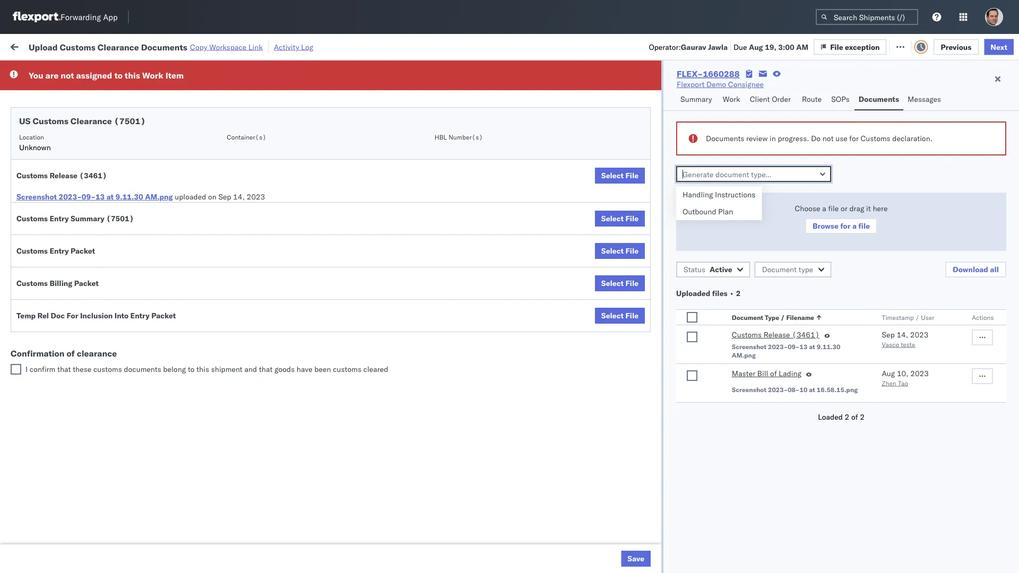 Task type: describe. For each thing, give the bounding box(es) containing it.
angeles, for confirm pickup from los angeles, ca button associated with flex-1977428
[[110, 246, 139, 255]]

documents
[[124, 365, 161, 374]]

team
[[946, 386, 963, 395]]

pm up '3:00 pm est, feb 20, 2023' at the left top of the page
[[199, 129, 211, 139]]

0 horizontal spatial not
[[61, 70, 74, 81]]

778
[[199, 41, 213, 50]]

(7501) for us customs clearance (7501)
[[114, 116, 146, 126]]

2 2060357 from the top
[[645, 503, 677, 512]]

am.png for screenshot 2023-09-13 at 9.11.30 am.png
[[732, 351, 756, 359]]

3:00 for integration test account - on ag
[[181, 153, 197, 162]]

resize handle column header for consignee
[[587, 82, 600, 573]]

demu1232567 down plan
[[696, 222, 750, 232]]

from down screenshot 2023-09-13 at 9.11.30 am.png "link"
[[78, 222, 94, 231]]

0 vertical spatial for
[[101, 66, 110, 74]]

snoozed : no
[[220, 66, 257, 74]]

1 bookings from the left
[[419, 269, 450, 279]]

2 schedule pickup from los angeles, ca from the top
[[24, 316, 155, 325]]

delivery for 2:59 am est, feb 17, 2023
[[58, 82, 85, 91]]

1 3:30 from the top
[[181, 106, 197, 115]]

1 customs from the left
[[93, 365, 122, 374]]

2 mawb1234 from the top
[[769, 129, 811, 139]]

drag
[[850, 204, 864, 213]]

2 honeywell from the left
[[492, 199, 527, 209]]

pickup for 1st schedule pickup from los angeles, ca link from the bottom
[[58, 362, 81, 372]]

due
[[734, 42, 747, 51]]

1 flex-2060357 from the top
[[622, 480, 677, 489]]

0 horizontal spatial 14,
[[233, 192, 245, 201]]

4 flex-1911466 from the top
[[622, 410, 677, 419]]

workitem
[[12, 87, 39, 95]]

flxt00001977428a for schedule pickup from los angeles, ca
[[769, 176, 843, 185]]

3 schedule pickup from los angeles, ca button from the top
[[24, 362, 155, 373]]

confirm pickup from los angeles, ca for flex-1911408
[[24, 222, 151, 231]]

my work
[[11, 38, 58, 53]]

customs entry packet
[[16, 246, 95, 256]]

files
[[712, 289, 728, 298]]

lcl for otter products - test account
[[369, 83, 382, 92]]

from for schedule pickup from los angeles international airport link on the left of the page
[[83, 100, 98, 109]]

angeles, for schedule pickup from los angeles, ca button corresponding to maeu1234567
[[114, 175, 143, 185]]

12:00 pm est, feb 25, 2023
[[181, 293, 282, 302]]

2 1911408 from the top
[[645, 269, 677, 279]]

pickup up confirm delivery
[[53, 246, 76, 255]]

pickup for 2nd schedule pickup from los angeles, ca link from the bottom
[[58, 339, 81, 348]]

1 that from the left
[[57, 365, 71, 374]]

resize handle column header for deadline
[[288, 82, 300, 573]]

or
[[841, 204, 848, 213]]

assignment
[[965, 386, 1003, 395]]

us customs clearance (7501)
[[19, 116, 146, 126]]

confirmation
[[11, 348, 64, 359]]

13 for screenshot 2023-09-13 at 9.11.30 am.png uploaded on sep 14, 2023
[[95, 192, 105, 201]]

4 2060357 from the top
[[645, 550, 677, 559]]

los for 1st schedule pickup from los angeles, ca link from the bottom
[[100, 362, 112, 372]]

consignee inside button
[[492, 87, 523, 95]]

and
[[244, 365, 257, 374]]

screenshot for screenshot 2023-09-13 at 9.11.30 am.png
[[732, 343, 767, 351]]

unknown
[[19, 143, 51, 152]]

1 2001714 from the top
[[645, 106, 677, 115]]

download all button
[[946, 262, 1006, 278]]

flexport. image
[[13, 12, 61, 22]]

schedule pickup from los angeles, ca for schedule pickup from los angeles, ca button corresponding to bicu1234565, demu1232567
[[24, 339, 155, 348]]

packet for customs entry packet
[[71, 246, 95, 256]]

flex-1660288
[[677, 68, 740, 79]]

documents inside button
[[859, 94, 899, 104]]

document type button
[[755, 262, 831, 278]]

schedule for second schedule pickup from los angeles, ca link
[[24, 316, 56, 325]]

2 2001714 from the top
[[645, 129, 677, 139]]

1 demo123 from the top
[[769, 223, 805, 232]]

select file button for temp rel doc for inclusion into entry packet
[[595, 308, 645, 324]]

client order button
[[746, 90, 798, 110]]

no
[[249, 66, 257, 74]]

4 flex-2060357 from the top
[[622, 550, 677, 559]]

number(s)
[[449, 133, 483, 141]]

schedule for schedule delivery appointment link associated with 10:30 pm est, feb 21, 2023
[[24, 199, 56, 208]]

confirm pickup from los angeles, ca for flex-1977428
[[24, 246, 151, 255]]

2 flex-2060357 from the top
[[622, 503, 677, 512]]

1 horizontal spatial this
[[197, 365, 209, 374]]

at for screenshot 2023-09-13 at 9.11.30 am.png
[[809, 343, 815, 351]]

products,
[[512, 83, 544, 92]]

review
[[746, 134, 768, 143]]

2 bookings test consignee from the left
[[492, 269, 577, 279]]

est, up '3:00 pm est, feb 20, 2023' at the left top of the page
[[213, 129, 229, 139]]

from down "customs entry summary (7501)"
[[78, 246, 94, 255]]

at for screenshot 2023-09-13 at 9.11.30 am.png uploaded on sep 14, 2023
[[107, 192, 114, 201]]

snoozed
[[220, 66, 244, 74]]

2 customs from the left
[[333, 365, 361, 374]]

choose a file or drag it here
[[795, 204, 888, 213]]

4 1911466 from the top
[[645, 410, 677, 419]]

otter for otter products, llc
[[492, 83, 510, 92]]

goods
[[275, 365, 295, 374]]

3 bicu1234565, from the top
[[696, 386, 748, 395]]

angeles
[[114, 100, 141, 109]]

ocean fcl for 2:59 am est, mar 3, 2023
[[345, 363, 382, 372]]

select file for customs billing packet
[[601, 279, 639, 288]]

2 bicu1234565, demu1232567 from the top
[[696, 363, 804, 372]]

file for temp rel doc for inclusion into entry packet
[[626, 311, 639, 320]]

list box containing handling instructions
[[676, 186, 762, 220]]

0 vertical spatial customs release (3461)
[[16, 171, 107, 180]]

1 vertical spatial to
[[188, 365, 195, 374]]

1 horizontal spatial work
[[142, 70, 163, 81]]

clearance for upload customs clearance documents
[[82, 152, 116, 161]]

0 vertical spatial to
[[114, 70, 123, 81]]

filtered by:
[[11, 65, 49, 74]]

import
[[89, 41, 113, 50]]

next button
[[984, 39, 1014, 55]]

1 vertical spatial release
[[764, 330, 790, 339]]

container
[[696, 83, 724, 91]]

2 schedule delivery appointment button from the top
[[24, 128, 131, 140]]

2 vertical spatial packet
[[151, 311, 176, 320]]

nyku9743990
[[696, 82, 748, 92]]

los for schedule pickup from los angeles international airport link on the left of the page
[[100, 100, 112, 109]]

est, left mar
[[213, 363, 229, 372]]

wi
[[937, 386, 944, 395]]

assigned
[[76, 70, 112, 81]]

plan
[[718, 207, 733, 216]]

upload proof of delivery
[[24, 292, 106, 302]]

resize handle column header for flex id
[[678, 82, 691, 573]]

download
[[953, 265, 988, 274]]

0 horizontal spatial aug
[[749, 42, 763, 51]]

4 -- from the top
[[769, 386, 779, 395]]

progress
[[166, 66, 192, 74]]

pm for upload proof of delivery
[[204, 293, 216, 302]]

2023 inside sep 14, 2023 vasco teste
[[910, 330, 929, 339]]

client name
[[419, 87, 455, 95]]

aug inside aug 10, 2023 zhen tao
[[882, 369, 895, 378]]

schedule for 1st schedule pickup from los angeles, ca link from the bottom
[[24, 362, 56, 372]]

1 flex-1911408 from the top
[[622, 223, 677, 232]]

customs inside button
[[50, 152, 80, 161]]

1 -- from the top
[[769, 316, 779, 325]]

1 schedule pickup from los angeles, ca link from the top
[[24, 175, 155, 186]]

0 vertical spatial release
[[50, 171, 77, 180]]

resize handle column header for workitem
[[162, 82, 175, 573]]

upload for upload customs clearance documents
[[24, 152, 49, 161]]

select for customs entry summary (7501)
[[601, 214, 624, 223]]

name
[[438, 87, 455, 95]]

sep inside sep 14, 2023 vasco teste
[[882, 330, 895, 339]]

operator:
[[649, 42, 681, 51]]

0 horizontal spatial a
[[822, 204, 826, 213]]

track
[[275, 41, 292, 50]]

upload customs clearance documents copy workspace link
[[29, 42, 263, 52]]

(10)
[[172, 41, 190, 50]]

from for second schedule pickup from los angeles, ca link
[[83, 316, 98, 325]]

2023- for screenshot 2023-09-13 at 9.11.30 am.png
[[768, 343, 788, 351]]

activity
[[274, 42, 299, 51]]

file for customs release (3461)
[[626, 171, 639, 180]]

09- for screenshot 2023-09-13 at 9.11.30 am.png
[[788, 343, 800, 351]]

2 schedule delivery appointment from the top
[[24, 129, 131, 138]]

1 2097290 from the top
[[645, 433, 677, 442]]

demu1232567 down the screenshot 2023-09-13 at 9.11.30 am.png
[[750, 363, 804, 372]]

2 flxt00001977428a from the top
[[769, 199, 843, 209]]

2 3:30 pm est, feb 17, 2023 from the top
[[181, 129, 277, 139]]

by:
[[38, 65, 49, 74]]

confirm inside button
[[24, 269, 52, 278]]

upload customs clearance documents
[[24, 152, 157, 161]]

blocked,
[[130, 66, 157, 74]]

1 horizontal spatial 2
[[845, 412, 849, 422]]

fcl for 2:59 am est, mar 3, 2023
[[369, 363, 382, 372]]

resize handle column header for mode
[[401, 82, 413, 573]]

batch action
[[960, 41, 1006, 50]]

from for 1st schedule pickup from los angeles, ca link from the bottom
[[83, 362, 98, 372]]

airport
[[69, 111, 93, 120]]

clearance for upload customs clearance documents copy workspace link
[[98, 42, 139, 52]]

documents up in on the left
[[141, 42, 187, 52]]

demu1232567 up 'files'
[[696, 269, 750, 278]]

mode
[[345, 87, 362, 95]]

12:00
[[181, 293, 202, 302]]

est, down snoozed
[[213, 83, 229, 92]]

2:59 am est, feb 17, 2023
[[181, 83, 278, 92]]

1 flex-2097290 from the top
[[622, 433, 677, 442]]

all
[[990, 265, 999, 274]]

schedule pickup from los angeles international airport button
[[24, 100, 161, 122]]

0 vertical spatial on
[[264, 41, 273, 50]]

3 flex-2060357 from the top
[[622, 526, 677, 536]]

work inside button
[[723, 94, 740, 104]]

2 that from the left
[[259, 365, 273, 374]]

3 1911466 from the top
[[645, 386, 677, 395]]

demu1232567 down master bill of lading link
[[750, 386, 804, 395]]

confirm delivery link
[[24, 268, 81, 279]]

bill
[[757, 369, 768, 378]]

upload for upload customs clearance documents copy workspace link
[[29, 42, 58, 52]]

flex-2150210 for 3:00 pm est, feb 20, 2023
[[622, 153, 677, 162]]

1919147
[[645, 316, 677, 325]]

deadline
[[181, 87, 209, 95]]

hbl
[[435, 133, 447, 141]]

2 for of
[[860, 412, 865, 422]]

los down "customs entry summary (7501)"
[[96, 246, 108, 255]]

vasco
[[882, 341, 899, 348]]

due aug 19, 3:00 am
[[734, 42, 809, 51]]

for inside button
[[840, 221, 851, 231]]

item
[[165, 70, 184, 81]]

international
[[24, 111, 67, 120]]

3 -- from the top
[[769, 363, 779, 372]]

2 3:30 from the top
[[181, 129, 197, 139]]

i confirm that these customs documents belong to this shipment and that goods have been customs cleared
[[25, 365, 388, 374]]

2 schedule pickup from los angeles, ca link from the top
[[24, 315, 155, 326]]

0 horizontal spatial this
[[125, 70, 140, 81]]

feb for schedule delivery appointment link associated with 2:59 am est, feb 17, 2023
[[231, 83, 244, 92]]

2023 inside aug 10, 2023 zhen tao
[[910, 369, 929, 378]]

1977428 for confirm pickup from los angeles, ca
[[645, 246, 677, 255]]

1 bookings test consignee from the left
[[419, 269, 503, 279]]

0 horizontal spatial sep
[[218, 192, 231, 201]]

file for customs billing packet
[[626, 279, 639, 288]]

llc
[[546, 83, 559, 92]]

client for client name
[[419, 87, 436, 95]]

1 bicu1234565, demu1232567 from the top
[[696, 339, 804, 348]]

instructions
[[715, 190, 756, 199]]

sep 14, 2023 vasco teste
[[882, 330, 929, 348]]

been
[[314, 365, 331, 374]]

4 schedule pickup from los angeles, ca link from the top
[[24, 362, 155, 372]]

1 honeywell from the left
[[419, 199, 454, 209]]

est, up 12:00 pm est, feb 25, 2023
[[213, 269, 229, 279]]

10:30
[[181, 199, 202, 209]]

schedule pickup from los angeles, ca for 3rd schedule pickup from los angeles, ca button from the top of the page
[[24, 362, 155, 372]]

2 -- from the top
[[769, 339, 779, 349]]

1 1911466 from the top
[[645, 339, 677, 349]]

of for master
[[770, 369, 777, 378]]

flex-1977428 for confirm pickup from los angeles, ca
[[622, 246, 677, 255]]

1977428 for schedule pickup from los angeles, ca
[[645, 176, 677, 185]]

feb for upload customs clearance documents link
[[230, 153, 244, 162]]

mbl/mawb numbers
[[769, 87, 834, 95]]

at left risk
[[215, 41, 222, 50]]

schedule for 2nd schedule delivery appointment link
[[24, 129, 56, 138]]

1 vertical spatial for
[[850, 134, 859, 143]]

est, down deadline button
[[213, 106, 229, 115]]

status for status : ready for work, blocked, in progress
[[57, 66, 76, 74]]

location unknown
[[19, 133, 51, 152]]

1 flex-2001714 from the top
[[622, 106, 677, 115]]

1 honeywell - test account from the left
[[419, 199, 506, 209]]

confirm pickup from los angeles, ca link for flex-1977428
[[24, 245, 151, 256]]

log
[[301, 42, 313, 51]]

feb for the upload proof of delivery link
[[235, 293, 248, 302]]

4 ocean from the top
[[345, 363, 367, 372]]

file inside button
[[859, 221, 870, 231]]

import work
[[89, 41, 134, 50]]

resize handle column header for container numbers
[[751, 82, 764, 573]]

25, for 12:00 pm est, feb 25, 2023
[[250, 293, 262, 302]]

timestamp / user button
[[880, 311, 951, 322]]

pickup for second schedule pickup from los angeles, ca link
[[58, 316, 81, 325]]

air for 3:30 pm est, feb 17, 2023
[[345, 106, 355, 115]]

app
[[103, 12, 118, 22]]

upload customs clearance documents link
[[24, 152, 157, 162]]

1 flex-1911466 from the top
[[622, 339, 677, 349]]

1 bicu1234565, from the top
[[696, 339, 748, 348]]

20
[[926, 386, 935, 395]]

delivery down us customs clearance (7501)
[[58, 129, 85, 138]]

20,
[[245, 153, 257, 162]]

ready
[[81, 66, 100, 74]]

0 horizontal spatial summary
[[71, 214, 104, 223]]

11 resize handle column header from the left
[[1000, 82, 1013, 573]]

angeles, for 3rd schedule pickup from los angeles, ca button from the top of the page
[[114, 362, 143, 372]]

appointment for 2:59 am est, feb 17, 2023
[[87, 82, 131, 91]]

2 flex-1911408 from the top
[[622, 269, 677, 279]]

2 flex-1977428 from the top
[[622, 199, 677, 209]]

i
[[25, 365, 28, 374]]

flex-1977428 for schedule pickup from los angeles, ca
[[622, 176, 677, 185]]

fcl for 3:00 am est, feb 25, 2023
[[369, 269, 382, 279]]

type
[[799, 265, 813, 274]]

save button
[[621, 551, 651, 567]]

am for 2:59 am est, mar 3, 2023
[[199, 363, 211, 372]]

summary inside button
[[681, 94, 712, 104]]

status for status active
[[684, 265, 705, 274]]

numbers for mbl/mawb numbers
[[808, 87, 834, 95]]

screenshot for screenshot 2023-08-10 at 16.58.15.png
[[732, 386, 767, 394]]

risk
[[224, 41, 236, 50]]



Task type: locate. For each thing, give the bounding box(es) containing it.
from for 2nd schedule pickup from los angeles, ca link from the bottom
[[83, 339, 98, 348]]

1 horizontal spatial customs release (3461)
[[732, 330, 820, 339]]

2 bicu1234565, from the top
[[696, 363, 748, 372]]

resize handle column header
[[162, 82, 175, 573], [288, 82, 300, 573], [327, 82, 340, 573], [401, 82, 413, 573], [474, 82, 487, 573], [587, 82, 600, 573], [678, 82, 691, 573], [751, 82, 764, 573], [893, 82, 905, 573], [966, 82, 979, 573], [1000, 82, 1013, 573]]

flexport
[[677, 80, 705, 89]]

angeles, for flex-1911408's confirm pickup from los angeles, ca button
[[110, 222, 139, 231]]

2 for ∙
[[736, 289, 741, 298]]

delivery for 10:30 pm est, feb 21, 2023
[[58, 199, 85, 208]]

1 2150210 from the top
[[645, 153, 677, 162]]

3 select file button from the top
[[595, 243, 645, 259]]

2 flex-2150210 from the top
[[622, 293, 677, 302]]

1 vertical spatial (3461)
[[792, 330, 820, 339]]

delivery
[[58, 82, 85, 91], [58, 129, 85, 138], [58, 199, 85, 208], [53, 269, 81, 278], [79, 292, 106, 302]]

1 vertical spatial summary
[[71, 214, 104, 223]]

1 flxt00001977428a from the top
[[769, 176, 843, 185]]

pm up the 'uploaded'
[[199, 153, 211, 162]]

1 ocean lcl from the top
[[345, 83, 382, 92]]

0 horizontal spatial file
[[828, 204, 839, 213]]

1 schedule pickup from los angeles, ca from the top
[[24, 175, 155, 185]]

at for screenshot 2023-08-10 at 16.58.15.png
[[809, 386, 815, 394]]

activity log button
[[274, 40, 313, 53]]

None checkbox
[[11, 364, 21, 375], [687, 371, 698, 381], [11, 364, 21, 375], [687, 371, 698, 381]]

2 vertical spatial maeu1234567
[[696, 246, 750, 255]]

pickup inside schedule pickup from los angeles international airport
[[58, 100, 81, 109]]

status up "uploaded"
[[684, 265, 705, 274]]

1 otter from the left
[[419, 83, 436, 92]]

4 select file button from the top
[[595, 276, 645, 291]]

3 schedule delivery appointment from the top
[[24, 199, 131, 208]]

2097290
[[645, 433, 677, 442], [645, 456, 677, 466]]

pickup down upload proof of delivery button
[[58, 316, 81, 325]]

3:30 pm est, feb 17, 2023 down deadline button
[[181, 106, 277, 115]]

2 flex-2097290 from the top
[[622, 456, 677, 466]]

0 vertical spatial maeu1234567
[[696, 176, 750, 185]]

1 lcl from the top
[[369, 83, 382, 92]]

1 horizontal spatial customs
[[333, 365, 361, 374]]

schedule up "international"
[[24, 100, 56, 109]]

active
[[710, 265, 732, 274]]

1 resize handle column header from the left
[[162, 82, 175, 573]]

None checkbox
[[687, 312, 698, 323], [687, 332, 698, 342], [687, 312, 698, 323], [687, 332, 698, 342]]

documents left review
[[706, 134, 744, 143]]

schedule for schedule delivery appointment link associated with 2:59 am est, feb 17, 2023
[[24, 82, 56, 91]]

∙
[[729, 289, 734, 298]]

appointment down the schedule pickup from los angeles international airport button
[[87, 129, 131, 138]]

1 vertical spatial flex-1977428
[[622, 199, 677, 209]]

/ right type
[[781, 313, 785, 321]]

pickup for 1st schedule pickup from los angeles, ca link from the top of the page
[[58, 175, 81, 185]]

0 vertical spatial a
[[822, 204, 826, 213]]

a inside button
[[852, 221, 857, 231]]

/ inside document type / filename button
[[781, 313, 785, 321]]

in
[[770, 134, 776, 143]]

select file for customs release (3461)
[[601, 171, 639, 180]]

maeu1234567 for schedule pickup from los angeles, ca
[[696, 176, 750, 185]]

0 vertical spatial air
[[345, 106, 355, 115]]

file for customs entry packet
[[626, 246, 639, 256]]

0 vertical spatial appointment
[[87, 82, 131, 91]]

bicu1234565, up master on the right bottom of page
[[696, 339, 748, 348]]

flex-2150210 for 12:00 pm est, feb 25, 2023
[[622, 293, 677, 302]]

0 vertical spatial flex-1911408
[[622, 223, 677, 232]]

2 vertical spatial bicu1234565, demu1232567
[[696, 386, 804, 395]]

10 resize handle column header from the left
[[966, 82, 979, 573]]

1 maeu1234567 from the top
[[696, 176, 750, 185]]

flexport demo consignee
[[677, 80, 764, 89]]

list box
[[676, 186, 762, 220]]

summary
[[681, 94, 712, 104], [71, 214, 104, 223]]

3 select file from the top
[[601, 246, 639, 256]]

1 vertical spatial on
[[208, 192, 217, 201]]

maeu1234567
[[696, 176, 750, 185], [696, 199, 750, 208], [696, 246, 750, 255]]

forwarding
[[61, 12, 101, 22]]

documents right the sops button
[[859, 94, 899, 104]]

confirm delivery button
[[24, 268, 81, 280]]

screenshot 2023-09-13 at 9.11.30 am.png
[[732, 343, 841, 359]]

you are not assigned to this work item
[[29, 70, 184, 81]]

am for 3:00 am est, feb 25, 2023
[[199, 269, 211, 279]]

integration for 3:00 pm est, feb 20, 2023
[[492, 153, 529, 162]]

aug 10, 2023 zhen tao
[[882, 369, 929, 387]]

1 vertical spatial 3:30
[[181, 129, 197, 139]]

consignee button
[[487, 84, 589, 95]]

flex-2001714
[[622, 106, 677, 115], [622, 129, 677, 139]]

1 vertical spatial confirm pickup from los angeles, ca
[[24, 246, 151, 255]]

2 vertical spatial 1977428
[[645, 246, 677, 255]]

13 up "customs entry summary (7501)"
[[95, 192, 105, 201]]

09- for screenshot 2023-09-13 at 9.11.30 am.png uploaded on sep 14, 2023
[[82, 192, 96, 201]]

2 vertical spatial entry
[[130, 311, 150, 320]]

2 vertical spatial 17,
[[245, 129, 257, 139]]

schedule pickup from los angeles, ca button for bicu1234565, demu1232567
[[24, 338, 155, 350]]

belong
[[163, 365, 186, 374]]

2 flex-1911466 from the top
[[622, 363, 677, 372]]

delivery inside the upload proof of delivery link
[[79, 292, 106, 302]]

1 vertical spatial not
[[823, 134, 834, 143]]

route
[[802, 94, 822, 104]]

1 horizontal spatial bookings
[[492, 269, 523, 279]]

2023- down customs release (3461) link
[[768, 343, 788, 351]]

appointment down you are not assigned to this work item
[[87, 82, 131, 91]]

est, left 21, on the top left
[[217, 199, 233, 209]]

sep left 21, on the top left
[[218, 192, 231, 201]]

select for customs release (3461)
[[601, 171, 624, 180]]

western
[[583, 106, 611, 115]]

0 vertical spatial (7501)
[[114, 116, 146, 126]]

confirm for flex-1911408
[[24, 222, 52, 231]]

0 vertical spatial fcl
[[369, 269, 382, 279]]

schedule down unknown
[[24, 175, 56, 185]]

resize handle column header for client name
[[474, 82, 487, 573]]

file
[[828, 204, 839, 213], [859, 221, 870, 231]]

2 bookings from the left
[[492, 269, 523, 279]]

2 lcl from the top
[[369, 199, 382, 209]]

release
[[50, 171, 77, 180], [764, 330, 790, 339]]

flex-1911466 button
[[605, 337, 680, 352], [605, 337, 680, 352], [605, 360, 680, 375], [605, 360, 680, 375], [605, 384, 680, 398], [605, 384, 680, 398], [605, 407, 680, 422], [605, 407, 680, 422]]

3:00 up the 'uploaded'
[[181, 153, 197, 162]]

ocean for otter products - test account
[[345, 83, 367, 92]]

at right 10
[[809, 386, 815, 394]]

5 resize handle column header from the left
[[474, 82, 487, 573]]

1 select from the top
[[601, 171, 624, 180]]

2001714
[[645, 106, 677, 115], [645, 129, 677, 139]]

work
[[30, 38, 58, 53]]

3 resize handle column header from the left
[[327, 82, 340, 573]]

schedule delivery appointment button for 2:59 am est, feb 17, 2023
[[24, 81, 131, 93]]

9.11.30 for screenshot 2023-09-13 at 9.11.30 am.png uploaded on sep 14, 2023
[[116, 192, 143, 201]]

2 vertical spatial confirm
[[24, 269, 52, 278]]

1660288
[[703, 68, 740, 79]]

3:00 for bookings test consignee
[[181, 269, 197, 279]]

1 vertical spatial work
[[142, 70, 163, 81]]

this left in on the left
[[125, 70, 140, 81]]

pickup up airport
[[58, 100, 81, 109]]

1 vertical spatial bicu1234565,
[[696, 363, 748, 372]]

schedule delivery appointment button up "customs entry summary (7501)"
[[24, 198, 131, 210]]

schedule delivery appointment for 2:59 am est, feb 17, 2023
[[24, 82, 131, 91]]

2 appointment from the top
[[87, 129, 131, 138]]

1 flex-2150210 from the top
[[622, 153, 677, 162]]

screenshot 2023-09-13 at 9.11.30 am.png uploaded on sep 14, 2023
[[16, 192, 265, 201]]

ocean fcl for 3:00 am est, feb 25, 2023
[[345, 269, 382, 279]]

2023- inside the screenshot 2023-09-13 at 9.11.30 am.png
[[768, 343, 788, 351]]

1 horizontal spatial 14,
[[897, 330, 908, 339]]

1 confirm pickup from los angeles, ca from the top
[[24, 222, 151, 231]]

1 vertical spatial document
[[732, 313, 763, 321]]

status right by:
[[57, 66, 76, 74]]

feb left 20, on the top of page
[[230, 153, 244, 162]]

0 vertical spatial entry
[[50, 214, 69, 223]]

document for document type
[[762, 265, 797, 274]]

2023
[[259, 83, 278, 92], [259, 106, 277, 115], [259, 129, 277, 139], [259, 153, 277, 162], [247, 192, 265, 201], [263, 199, 282, 209], [259, 269, 278, 279], [263, 293, 282, 302], [910, 330, 929, 339], [256, 363, 274, 372], [910, 369, 929, 378]]

2 demo123 from the top
[[769, 269, 805, 279]]

est, down 3:00 am est, feb 25, 2023
[[217, 293, 233, 302]]

los for 1st schedule pickup from los angeles, ca link from the top of the page
[[100, 175, 112, 185]]

2 schedule delivery appointment link from the top
[[24, 128, 131, 139]]

1 vertical spatial 2001714
[[645, 129, 677, 139]]

resize handle column header for mbl/mawb numbers
[[893, 82, 905, 573]]

los up screenshot 2023-09-13 at 9.11.30 am.png "link"
[[100, 175, 112, 185]]

work right "import"
[[115, 41, 134, 50]]

2 air from the top
[[345, 153, 355, 162]]

los for second schedule pickup from los angeles, ca link
[[100, 316, 112, 325]]

client
[[419, 87, 436, 95], [750, 94, 770, 104]]

13 inside the screenshot 2023-09-13 at 9.11.30 am.png
[[800, 343, 808, 351]]

document for document type / filename
[[732, 313, 763, 321]]

Search Work text field
[[663, 38, 778, 54]]

flex
[[605, 87, 617, 95]]

flxt00001977428a up browse
[[769, 199, 843, 209]]

for
[[101, 66, 110, 74], [850, 134, 859, 143], [840, 221, 851, 231]]

screenshot down master on the right bottom of page
[[732, 386, 767, 394]]

1 vertical spatial schedule delivery appointment
[[24, 129, 131, 138]]

1 vertical spatial flex-1911408
[[622, 269, 677, 279]]

schedule for 1st schedule pickup from los angeles, ca link from the top of the page
[[24, 175, 56, 185]]

2 vertical spatial appointment
[[87, 199, 131, 208]]

flex-2097290 button
[[605, 430, 680, 445], [605, 430, 680, 445], [605, 454, 680, 468], [605, 454, 680, 468]]

not right do
[[823, 134, 834, 143]]

actions
[[972, 313, 994, 321]]

los inside schedule pickup from los angeles international airport
[[100, 100, 112, 109]]

schedule for schedule pickup from los angeles international airport link on the left of the page
[[24, 100, 56, 109]]

1 vertical spatial 2023-
[[768, 343, 788, 351]]

mode button
[[340, 84, 403, 95]]

3 schedule delivery appointment link from the top
[[24, 198, 131, 209]]

(7501) for customs entry summary (7501)
[[106, 214, 134, 223]]

0 vertical spatial flex-1977428
[[622, 176, 677, 185]]

0 vertical spatial confirm pickup from los angeles, ca link
[[24, 222, 151, 232]]

1 schedule delivery appointment button from the top
[[24, 81, 131, 93]]

client order
[[750, 94, 791, 104]]

2 vertical spatial schedule delivery appointment
[[24, 199, 131, 208]]

2 2097290 from the top
[[645, 456, 677, 466]]

17, for ocean lcl
[[246, 83, 258, 92]]

of for upload
[[70, 292, 77, 302]]

test 20 wi team assignment
[[911, 386, 1003, 395]]

entry
[[50, 214, 69, 223], [50, 246, 69, 256], [130, 311, 150, 320]]

9.11.30 for screenshot 2023-09-13 at 9.11.30 am.png
[[817, 343, 841, 351]]

est, left 20, on the top of page
[[213, 153, 229, 162]]

2 select from the top
[[601, 214, 624, 223]]

0 horizontal spatial am.png
[[145, 192, 173, 201]]

1 vertical spatial mawb1234
[[769, 129, 811, 139]]

1 vertical spatial clearance
[[71, 116, 112, 126]]

2 ocean lcl from the top
[[345, 199, 382, 209]]

from inside schedule pickup from los angeles international airport
[[83, 100, 98, 109]]

demo123 down choose
[[769, 223, 805, 232]]

2023- up "customs entry summary (7501)"
[[59, 192, 82, 201]]

2 1977428 from the top
[[645, 199, 677, 209]]

customs release (3461) link
[[732, 330, 820, 342]]

0 vertical spatial not
[[61, 70, 74, 81]]

batch
[[960, 41, 981, 50]]

2 ocean fcl from the top
[[345, 363, 382, 372]]

clearance inside button
[[82, 152, 116, 161]]

schedule inside schedule pickup from los angeles international airport
[[24, 100, 56, 109]]

3 appointment from the top
[[87, 199, 131, 208]]

ocean for bookings test consignee
[[345, 269, 367, 279]]

mar
[[231, 363, 245, 372]]

screenshot for screenshot 2023-09-13 at 9.11.30 am.png uploaded on sep 14, 2023
[[16, 192, 57, 201]]

integration for 12:00 pm est, feb 25, 2023
[[492, 293, 529, 302]]

from up screenshot 2023-09-13 at 9.11.30 am.png "link"
[[83, 175, 98, 185]]

1 1977428 from the top
[[645, 176, 677, 185]]

summary button
[[676, 90, 719, 110]]

3 flex-1977428 from the top
[[622, 246, 677, 255]]

schedule pickup from los angeles, ca button down clearance
[[24, 362, 155, 373]]

confirm pickup from los angeles, ca down screenshot 2023-09-13 at 9.11.30 am.png "link"
[[24, 222, 151, 231]]

1 vertical spatial air
[[345, 153, 355, 162]]

1 vertical spatial 9.11.30
[[817, 343, 841, 351]]

air for 12:00 pm est, feb 25, 2023
[[345, 293, 355, 302]]

1 vertical spatial appointment
[[87, 129, 131, 138]]

am.png inside the screenshot 2023-09-13 at 9.11.30 am.png
[[732, 351, 756, 359]]

14, inside sep 14, 2023 vasco teste
[[897, 330, 908, 339]]

messages button
[[904, 90, 947, 110]]

pickup down confirmation of clearance
[[58, 362, 81, 372]]

los left into
[[100, 316, 112, 325]]

3 schedule pickup from los angeles, ca from the top
[[24, 339, 155, 348]]

feb up '3:00 pm est, feb 20, 2023' at the left top of the page
[[230, 129, 244, 139]]

pm right 10:30
[[204, 199, 216, 209]]

1 2060357 from the top
[[645, 480, 677, 489]]

0 horizontal spatial :
[[76, 66, 78, 74]]

progress.
[[778, 134, 809, 143]]

confirm pickup from los angeles, ca button for flex-1911408
[[24, 222, 151, 233]]

to
[[114, 70, 123, 81], [188, 365, 195, 374]]

zhen
[[882, 379, 896, 387]]

3 confirm from the top
[[24, 269, 52, 278]]

10,
[[897, 369, 909, 378]]

3 schedule delivery appointment button from the top
[[24, 198, 131, 210]]

8 resize handle column header from the left
[[751, 82, 764, 573]]

2 schedule pickup from los angeles, ca button from the top
[[24, 338, 155, 350]]

schedule up unknown
[[24, 129, 56, 138]]

schedule down "you"
[[24, 82, 56, 91]]

1 ocean fcl from the top
[[345, 269, 382, 279]]

7 schedule from the top
[[24, 339, 56, 348]]

0 horizontal spatial to
[[114, 70, 123, 81]]

5 schedule from the top
[[24, 199, 56, 208]]

pm right 12:00
[[204, 293, 216, 302]]

am.png for screenshot 2023-09-13 at 9.11.30 am.png uploaded on sep 14, 2023
[[145, 192, 173, 201]]

3:00 up 12:00
[[181, 269, 197, 279]]

pm for schedule pickup from los angeles international airport
[[199, 106, 211, 115]]

message
[[142, 41, 172, 50]]

browse for a file button
[[805, 218, 878, 234]]

ocean lcl
[[345, 83, 382, 92], [345, 199, 382, 209]]

from for 1st schedule pickup from los angeles, ca link from the top of the page
[[83, 175, 98, 185]]

1 vertical spatial packet
[[74, 279, 99, 288]]

otter left products,
[[492, 83, 510, 92]]

017482927423
[[769, 153, 825, 162]]

2 confirm pickup from los angeles, ca from the top
[[24, 246, 151, 255]]

1 1911408 from the top
[[645, 223, 677, 232]]

numbers for container numbers
[[696, 91, 722, 99]]

1 vertical spatial 2097290
[[645, 456, 677, 466]]

3 ocean from the top
[[345, 269, 367, 279]]

0 vertical spatial 14,
[[233, 192, 245, 201]]

entry for packet
[[50, 246, 69, 256]]

honeywell
[[419, 199, 454, 209], [492, 199, 527, 209]]

2 confirm pickup from los angeles, ca link from the top
[[24, 245, 151, 256]]

schedule delivery appointment button down assigned
[[24, 81, 131, 93]]

2 ocean from the top
[[345, 199, 367, 209]]

2 otter from the left
[[492, 83, 510, 92]]

file for customs entry summary (7501)
[[626, 214, 639, 223]]

import work button
[[85, 34, 138, 58]]

25, up 12:00 pm est, feb 25, 2023
[[246, 269, 258, 279]]

0 vertical spatial am.png
[[145, 192, 173, 201]]

demu1232567 down document type / filename
[[750, 339, 804, 348]]

in
[[158, 66, 164, 74]]

0 horizontal spatial status
[[57, 66, 76, 74]]

2 vertical spatial air
[[345, 293, 355, 302]]

these
[[73, 365, 91, 374]]

2:59
[[181, 83, 197, 92], [181, 363, 197, 372]]

schedule delivery appointment down assigned
[[24, 82, 131, 91]]

los down screenshot 2023-09-13 at 9.11.30 am.png "link"
[[96, 222, 108, 231]]

packet down "customs entry summary (7501)"
[[71, 246, 95, 256]]

0 vertical spatial summary
[[681, 94, 712, 104]]

numbers inside container numbers
[[696, 91, 722, 99]]

0 vertical spatial bicu1234565,
[[696, 339, 748, 348]]

0 vertical spatial clearance
[[98, 42, 139, 52]]

1 vertical spatial ocean lcl
[[345, 199, 382, 209]]

: left no
[[244, 66, 246, 74]]

delivery inside confirm delivery link
[[53, 269, 81, 278]]

of right loaded
[[851, 412, 858, 422]]

0 vertical spatial 9.11.30
[[116, 192, 143, 201]]

1 horizontal spatial summary
[[681, 94, 712, 104]]

confirm up 'customs entry packet'
[[24, 222, 52, 231]]

1 vertical spatial lcl
[[369, 199, 382, 209]]

pickup up 'customs entry packet'
[[53, 222, 76, 231]]

flex-1919147
[[622, 316, 677, 325]]

batch action button
[[944, 38, 1013, 54]]

0 horizontal spatial that
[[57, 365, 71, 374]]

select file for customs entry summary (7501)
[[601, 214, 639, 223]]

document type / filename
[[732, 313, 814, 321]]

outbound plan
[[683, 207, 733, 216]]

documents inside button
[[118, 152, 157, 161]]

upload
[[29, 42, 58, 52], [24, 152, 49, 161], [24, 292, 49, 302]]

8 schedule from the top
[[24, 362, 56, 372]]

14, left 21, on the top left
[[233, 192, 245, 201]]

to right assigned
[[114, 70, 123, 81]]

documents
[[141, 42, 187, 52], [859, 94, 899, 104], [706, 134, 744, 143], [118, 152, 157, 161]]

1 3:30 pm est, feb 17, 2023 from the top
[[181, 106, 277, 115]]

demu1232567
[[696, 222, 750, 232], [696, 269, 750, 278], [750, 339, 804, 348], [750, 363, 804, 372], [750, 386, 804, 395]]

select file for temp rel doc for inclusion into entry packet
[[601, 311, 639, 320]]

schedule pickup from los angeles, ca button up the these
[[24, 338, 155, 350]]

-- up customs release (3461) link
[[769, 316, 779, 325]]

next
[[991, 42, 1008, 51]]

air for 3:00 pm est, feb 20, 2023
[[345, 153, 355, 162]]

2 select file from the top
[[601, 214, 639, 223]]

screenshot inside the screenshot 2023-09-13 at 9.11.30 am.png
[[732, 343, 767, 351]]

1 air from the top
[[345, 106, 355, 115]]

2:59 for 2:59 am est, feb 17, 2023
[[181, 83, 197, 92]]

schedule delivery appointment link for 2:59 am est, feb 17, 2023
[[24, 81, 131, 92]]

workspace
[[209, 42, 246, 51]]

1 confirm pickup from los angeles, ca button from the top
[[24, 222, 151, 233]]

5 select file button from the top
[[595, 308, 645, 324]]

feb for schedule pickup from los angeles international airport link on the left of the page
[[230, 106, 244, 115]]

7 resize handle column header from the left
[[678, 82, 691, 573]]

choose
[[795, 204, 820, 213]]

Generate document type... text field
[[676, 166, 831, 182]]

3 schedule pickup from los angeles, ca link from the top
[[24, 338, 155, 349]]

0 horizontal spatial (3461)
[[79, 171, 107, 180]]

09- up "customs entry summary (7501)"
[[82, 192, 96, 201]]

flxt00001977428a for confirm pickup from los angeles, ca
[[769, 246, 843, 255]]

select for customs entry packet
[[601, 246, 624, 256]]

09- inside the screenshot 2023-09-13 at 9.11.30 am.png
[[788, 343, 800, 351]]

at inside the screenshot 2023-09-13 at 9.11.30 am.png
[[809, 343, 815, 351]]

to right the belong at the left bottom
[[188, 365, 195, 374]]

1 horizontal spatial on
[[264, 41, 273, 50]]

0 vertical spatial flex-2150210
[[622, 153, 677, 162]]

work inside "button"
[[115, 41, 134, 50]]

17, up 20, on the top of page
[[245, 129, 257, 139]]

1 horizontal spatial /
[[916, 313, 920, 321]]

file down it
[[859, 221, 870, 231]]

(7501) down screenshot 2023-09-13 at 9.11.30 am.png uploaded on sep 14, 2023
[[106, 214, 134, 223]]

0 vertical spatial status
[[57, 66, 76, 74]]

select for customs billing packet
[[601, 279, 624, 288]]

5 select from the top
[[601, 311, 624, 320]]

order
[[772, 94, 791, 104]]

los down inclusion
[[100, 339, 112, 348]]

2:59 down the item
[[181, 83, 197, 92]]

: for snoozed
[[244, 66, 246, 74]]

4 select from the top
[[601, 279, 624, 288]]

select for temp rel doc for inclusion into entry packet
[[601, 311, 624, 320]]

documents button
[[855, 90, 904, 110]]

1 vertical spatial 13
[[800, 343, 808, 351]]

2 flex-2001714 from the top
[[622, 129, 677, 139]]

1 vertical spatial customs release (3461)
[[732, 330, 820, 339]]

0 vertical spatial lcl
[[369, 83, 382, 92]]

778 at risk
[[199, 41, 236, 50]]

2 vertical spatial clearance
[[82, 152, 116, 161]]

3 flex-1911466 from the top
[[622, 386, 677, 395]]

(3461) down filename
[[792, 330, 820, 339]]

confirm up confirm delivery
[[24, 246, 52, 255]]

client for client order
[[750, 94, 770, 104]]

aug left 19,
[[749, 42, 763, 51]]

confirm pickup from los angeles, ca button down screenshot 2023-09-13 at 9.11.30 am.png "link"
[[24, 222, 151, 233]]

09- down customs release (3461) link
[[788, 343, 800, 351]]

1 horizontal spatial release
[[764, 330, 790, 339]]

1 vertical spatial bicu1234565, demu1232567
[[696, 363, 804, 372]]

1 ocean from the top
[[345, 83, 367, 92]]

17, for air
[[245, 106, 257, 115]]

copy workspace link button
[[190, 42, 263, 51]]

select file button for customs entry summary (7501)
[[595, 211, 645, 227]]

on
[[264, 41, 273, 50], [208, 192, 217, 201]]

0 vertical spatial 2023-
[[59, 192, 82, 201]]

confirm pickup from los angeles, ca button down "customs entry summary (7501)"
[[24, 245, 151, 257]]

2 horizontal spatial 2
[[860, 412, 865, 422]]

1 / from the left
[[781, 313, 785, 321]]

release down document type / filename
[[764, 330, 790, 339]]

from up airport
[[83, 100, 98, 109]]

work down nyku9743990
[[723, 94, 740, 104]]

1 mawb1234 from the top
[[769, 106, 811, 115]]

--
[[769, 316, 779, 325], [769, 339, 779, 349], [769, 363, 779, 372], [769, 386, 779, 395]]

3 2060357 from the top
[[645, 526, 677, 536]]

2 1911466 from the top
[[645, 363, 677, 372]]

screenshot up master on the right bottom of page
[[732, 343, 767, 351]]

confirm
[[30, 365, 55, 374]]

1 vertical spatial sep
[[882, 330, 895, 339]]

packet right into
[[151, 311, 176, 320]]

flex-1977428 button
[[605, 173, 680, 188], [605, 173, 680, 188], [605, 197, 680, 212], [605, 197, 680, 212], [605, 243, 680, 258], [605, 243, 680, 258]]

0 vertical spatial 2150210
[[645, 153, 677, 162]]

honeywell - test account
[[419, 199, 506, 209], [492, 199, 580, 209]]

1 horizontal spatial (3461)
[[792, 330, 820, 339]]

confirm for flex-1977428
[[24, 246, 52, 255]]

flex-2001714 down digital
[[622, 129, 677, 139]]

of inside button
[[70, 292, 77, 302]]

of up the these
[[67, 348, 75, 359]]

3 schedule from the top
[[24, 129, 56, 138]]

2 vertical spatial flex-1977428
[[622, 246, 677, 255]]

document inside button
[[732, 313, 763, 321]]

1911466
[[645, 339, 677, 349], [645, 363, 677, 372], [645, 386, 677, 395], [645, 410, 677, 419]]

0 vertical spatial 13
[[95, 192, 105, 201]]

it
[[866, 204, 871, 213]]

0 vertical spatial 3:00
[[778, 42, 794, 51]]

flex-1988285
[[622, 83, 677, 92]]

13 for screenshot 2023-09-13 at 9.11.30 am.png
[[800, 343, 808, 351]]

3 bicu1234565, demu1232567 from the top
[[696, 386, 804, 395]]

packet up upload proof of delivery
[[74, 279, 99, 288]]

flex-1977428
[[622, 176, 677, 185], [622, 199, 677, 209], [622, 246, 677, 255]]

otter for otter products - test account
[[419, 83, 436, 92]]

feb down deadline button
[[230, 106, 244, 115]]

doc
[[51, 311, 65, 320]]

1 vertical spatial schedule pickup from los angeles, ca button
[[24, 338, 155, 350]]

lcl
[[369, 83, 382, 92], [369, 199, 382, 209]]

schedule delivery appointment link down us customs clearance (7501)
[[24, 128, 131, 139]]

document inside button
[[762, 265, 797, 274]]

2 resize handle column header from the left
[[288, 82, 300, 573]]

for left work,
[[101, 66, 110, 74]]

teste
[[901, 341, 915, 348]]

2150210 for 3:00 pm est, feb 20, 2023
[[645, 153, 677, 162]]

2 honeywell - test account from the left
[[492, 199, 580, 209]]

digital
[[613, 106, 635, 115]]

angeles, for schedule pickup from los angeles, ca button corresponding to bicu1234565, demu1232567
[[114, 339, 143, 348]]

2 vertical spatial work
[[723, 94, 740, 104]]

1 vertical spatial schedule delivery appointment button
[[24, 128, 131, 140]]

select file button for customs entry packet
[[595, 243, 645, 259]]

flex-
[[677, 68, 703, 79], [622, 83, 645, 92], [622, 106, 645, 115], [622, 129, 645, 139], [622, 153, 645, 162], [622, 176, 645, 185], [622, 199, 645, 209], [622, 223, 645, 232], [622, 246, 645, 255], [622, 269, 645, 279], [622, 293, 645, 302], [622, 316, 645, 325], [622, 339, 645, 349], [622, 363, 645, 372], [622, 386, 645, 395], [622, 410, 645, 419], [622, 433, 645, 442], [622, 456, 645, 466], [622, 480, 645, 489], [622, 503, 645, 512], [622, 526, 645, 536], [622, 550, 645, 559]]

0 vertical spatial confirm pickup from los angeles, ca button
[[24, 222, 151, 233]]

0 vertical spatial flex-2097290
[[622, 433, 677, 442]]

a
[[822, 204, 826, 213], [852, 221, 857, 231]]

deadline button
[[176, 84, 290, 95]]

am.png left the 'uploaded'
[[145, 192, 173, 201]]

feb for schedule delivery appointment link associated with 10:30 pm est, feb 21, 2023
[[235, 199, 248, 209]]

feb up 12:00 pm est, feb 25, 2023
[[231, 269, 244, 279]]

upload proof of delivery link
[[24, 292, 106, 302]]

/ inside timestamp / user button
[[916, 313, 920, 321]]

1 vertical spatial flex-2150210
[[622, 293, 677, 302]]

1 horizontal spatial am.png
[[732, 351, 756, 359]]

from right for
[[83, 316, 98, 325]]

1 vertical spatial ocean fcl
[[345, 363, 382, 372]]

status active
[[684, 265, 732, 274]]

confirm pickup from los angeles, ca down "customs entry summary (7501)"
[[24, 246, 151, 255]]

9.11.30 inside the screenshot 2023-09-13 at 9.11.30 am.png
[[817, 343, 841, 351]]

1 vertical spatial 2150210
[[645, 293, 677, 302]]

pickup down for
[[58, 339, 81, 348]]

action
[[983, 41, 1006, 50]]

0 vertical spatial confirm
[[24, 222, 52, 231]]

2 maeu1234567 from the top
[[696, 199, 750, 208]]

0 horizontal spatial on
[[208, 192, 217, 201]]

2 vertical spatial bicu1234565,
[[696, 386, 748, 395]]

sep
[[218, 192, 231, 201], [882, 330, 895, 339]]

from down clearance
[[83, 362, 98, 372]]

do
[[811, 134, 821, 143]]

0 horizontal spatial /
[[781, 313, 785, 321]]

confirm up customs billing packet
[[24, 269, 52, 278]]

upload up rel
[[24, 292, 49, 302]]

0 vertical spatial schedule delivery appointment
[[24, 82, 131, 91]]

feb down 3:00 am est, feb 25, 2023
[[235, 293, 248, 302]]

entry for summary
[[50, 214, 69, 223]]

Search Shipments (/) text field
[[816, 9, 918, 25]]

0 vertical spatial schedule pickup from los angeles, ca button
[[24, 175, 155, 187]]

flxt00001977428a down 017482927423
[[769, 176, 843, 185]]

work,
[[111, 66, 128, 74]]

1 horizontal spatial client
[[750, 94, 770, 104]]

ocean lcl for otter
[[345, 83, 382, 92]]

schedule delivery appointment button for 10:30 pm est, feb 21, 2023
[[24, 198, 131, 210]]

uploaded files ∙ 2
[[676, 289, 741, 298]]

1 horizontal spatial 09-
[[788, 343, 800, 351]]

demo123 up document type / filename button
[[769, 269, 805, 279]]

0 horizontal spatial 13
[[95, 192, 105, 201]]



Task type: vqa. For each thing, say whether or not it's contained in the screenshot.
the right 30
no



